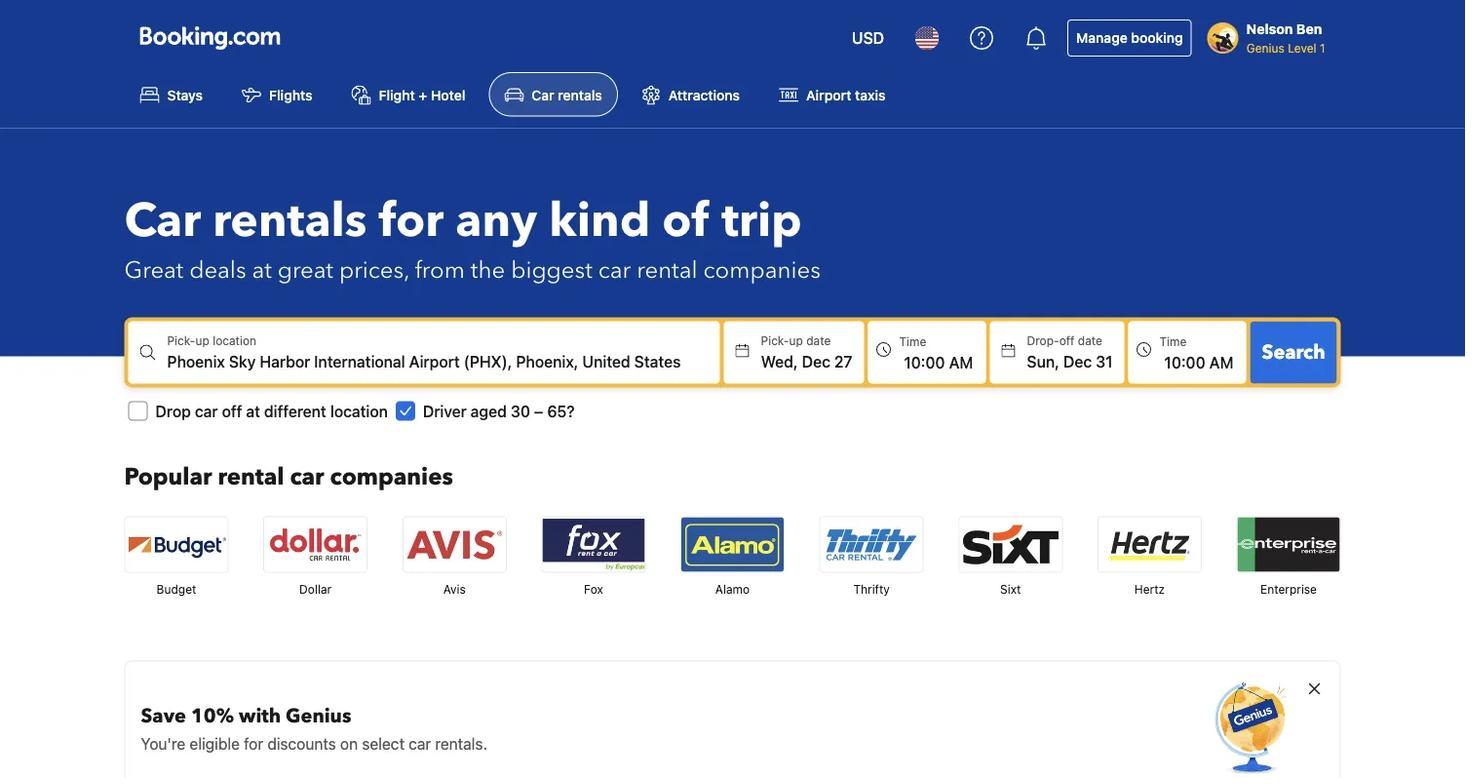 Task type: vqa. For each thing, say whether or not it's contained in the screenshot.
"Genius" to the bottom
yes



Task type: locate. For each thing, give the bounding box(es) containing it.
booking.com online hotel reservations image
[[140, 26, 280, 50]]

budget
[[157, 582, 196, 596]]

1 pick- from the left
[[167, 334, 195, 347]]

for up from
[[379, 188, 444, 252]]

1 dec from the left
[[802, 352, 831, 370]]

genius up discounts at the left bottom of the page
[[286, 702, 351, 729]]

with
[[239, 702, 281, 729]]

car right drop
[[195, 402, 218, 420]]

0 horizontal spatial for
[[244, 734, 263, 753]]

car
[[532, 87, 554, 103], [124, 188, 201, 252]]

genius inside nelson ben genius level 1
[[1247, 41, 1285, 55]]

location right different
[[330, 402, 388, 420]]

up inside pick-up date wed, dec 27
[[789, 334, 803, 347]]

companies inside car rentals for any kind of trip great deals at great prices, from the biggest car rental companies
[[704, 254, 821, 286]]

pick- for pick-up location
[[167, 334, 195, 347]]

manage booking link
[[1068, 20, 1192, 57]]

1 horizontal spatial off
[[1060, 334, 1075, 347]]

0 horizontal spatial rentals
[[213, 188, 367, 252]]

dec left 31 at the top
[[1064, 352, 1092, 370]]

hotel
[[431, 87, 465, 103]]

1 date from the left
[[807, 334, 831, 347]]

1 vertical spatial companies
[[330, 461, 453, 493]]

up
[[195, 334, 209, 347], [789, 334, 803, 347]]

at
[[252, 254, 272, 286], [246, 402, 260, 420]]

location down deals
[[213, 334, 256, 347]]

from
[[415, 254, 465, 286]]

save
[[141, 702, 186, 729]]

trip
[[722, 188, 802, 252]]

off up sun,
[[1060, 334, 1075, 347]]

1 horizontal spatial car
[[532, 87, 554, 103]]

biggest
[[511, 254, 593, 286]]

at left different
[[246, 402, 260, 420]]

stays link
[[124, 72, 219, 116]]

popular rental car companies
[[124, 461, 453, 493]]

pick- up drop
[[167, 334, 195, 347]]

0 horizontal spatial car
[[124, 188, 201, 252]]

1 horizontal spatial rentals
[[558, 87, 602, 103]]

2 pick- from the left
[[761, 334, 789, 347]]

car rentals
[[532, 87, 602, 103]]

search
[[1262, 339, 1326, 365]]

0 vertical spatial off
[[1060, 334, 1075, 347]]

hertz logo image
[[1099, 517, 1201, 572]]

great
[[278, 254, 333, 286]]

1 vertical spatial rental
[[218, 461, 284, 493]]

rental down drop car off at different location
[[218, 461, 284, 493]]

companies down trip in the top of the page
[[704, 254, 821, 286]]

rental
[[637, 254, 698, 286], [218, 461, 284, 493]]

dec inside "drop-off date sun, dec 31"
[[1064, 352, 1092, 370]]

pick-
[[167, 334, 195, 347], [761, 334, 789, 347]]

up up the wed,
[[789, 334, 803, 347]]

car inside car rentals for any kind of trip great deals at great prices, from the biggest car rental companies
[[598, 254, 631, 286]]

pick- up the wed,
[[761, 334, 789, 347]]

date
[[807, 334, 831, 347], [1078, 334, 1103, 347]]

select
[[362, 734, 405, 753]]

rental down of
[[637, 254, 698, 286]]

flight
[[379, 87, 415, 103]]

car inside car rentals for any kind of trip great deals at great prices, from the biggest car rental companies
[[124, 188, 201, 252]]

deals
[[189, 254, 246, 286]]

10%
[[191, 702, 234, 729]]

rentals
[[558, 87, 602, 103], [213, 188, 367, 252]]

1 vertical spatial genius
[[286, 702, 351, 729]]

save 10% with genius you're eligible for discounts on select car rentals.
[[141, 702, 488, 753]]

car up great on the left top of page
[[124, 188, 201, 252]]

1 horizontal spatial dec
[[1064, 352, 1092, 370]]

date inside pick-up date wed, dec 27
[[807, 334, 831, 347]]

companies down driver
[[330, 461, 453, 493]]

dec for 27
[[802, 352, 831, 370]]

2 date from the left
[[1078, 334, 1103, 347]]

rentals inside car rentals link
[[558, 87, 602, 103]]

any
[[456, 188, 538, 252]]

1
[[1320, 41, 1326, 55]]

thrifty logo image
[[821, 517, 923, 572]]

0 horizontal spatial date
[[807, 334, 831, 347]]

flight + hotel link
[[336, 72, 481, 116]]

pick- inside pick-up date wed, dec 27
[[761, 334, 789, 347]]

0 horizontal spatial up
[[195, 334, 209, 347]]

airport taxis link
[[764, 72, 901, 116]]

off
[[1060, 334, 1075, 347], [222, 402, 242, 420]]

0 vertical spatial car
[[532, 87, 554, 103]]

1 vertical spatial car
[[124, 188, 201, 252]]

0 vertical spatial at
[[252, 254, 272, 286]]

1 horizontal spatial companies
[[704, 254, 821, 286]]

sun,
[[1027, 352, 1060, 370]]

+
[[419, 87, 427, 103]]

0 vertical spatial rental
[[637, 254, 698, 286]]

1 horizontal spatial genius
[[1247, 41, 1285, 55]]

at left great
[[252, 254, 272, 286]]

0 horizontal spatial genius
[[286, 702, 351, 729]]

dec inside pick-up date wed, dec 27
[[802, 352, 831, 370]]

dec
[[802, 352, 831, 370], [1064, 352, 1092, 370]]

car right select
[[409, 734, 431, 753]]

sixt
[[1001, 582, 1021, 596]]

for
[[379, 188, 444, 252], [244, 734, 263, 753]]

car right hotel
[[532, 87, 554, 103]]

for down with
[[244, 734, 263, 753]]

0 vertical spatial for
[[379, 188, 444, 252]]

kind
[[549, 188, 651, 252]]

1 horizontal spatial pick-
[[761, 334, 789, 347]]

attractions
[[669, 87, 740, 103]]

1 horizontal spatial location
[[330, 402, 388, 420]]

rentals for car rentals for any kind of trip great deals at great prices, from the biggest car rental companies
[[213, 188, 367, 252]]

location
[[213, 334, 256, 347], [330, 402, 388, 420]]

companies
[[704, 254, 821, 286], [330, 461, 453, 493]]

0 horizontal spatial location
[[213, 334, 256, 347]]

car for car rentals for any kind of trip great deals at great prices, from the biggest car rental companies
[[124, 188, 201, 252]]

0 vertical spatial companies
[[704, 254, 821, 286]]

usd button
[[841, 15, 896, 61]]

alamo
[[716, 582, 750, 596]]

up down deals
[[195, 334, 209, 347]]

flights
[[269, 87, 313, 103]]

pick-up location
[[167, 334, 256, 347]]

0 horizontal spatial pick-
[[167, 334, 195, 347]]

date inside "drop-off date sun, dec 31"
[[1078, 334, 1103, 347]]

1 vertical spatial off
[[222, 402, 242, 420]]

0 vertical spatial rentals
[[558, 87, 602, 103]]

1 horizontal spatial date
[[1078, 334, 1103, 347]]

1 horizontal spatial for
[[379, 188, 444, 252]]

dec left 27
[[802, 352, 831, 370]]

genius inside save 10% with genius you're eligible for discounts on select car rentals.
[[286, 702, 351, 729]]

genius
[[1247, 41, 1285, 55], [286, 702, 351, 729]]

car
[[598, 254, 631, 286], [195, 402, 218, 420], [290, 461, 324, 493], [409, 734, 431, 753]]

0 horizontal spatial dec
[[802, 352, 831, 370]]

1 vertical spatial location
[[330, 402, 388, 420]]

1 horizontal spatial rental
[[637, 254, 698, 286]]

stays
[[167, 87, 203, 103]]

30
[[511, 402, 530, 420]]

1 up from the left
[[195, 334, 209, 347]]

off right drop
[[222, 402, 242, 420]]

ben
[[1297, 21, 1323, 37]]

prices,
[[339, 254, 409, 286]]

1 vertical spatial for
[[244, 734, 263, 753]]

1 vertical spatial rentals
[[213, 188, 367, 252]]

0 vertical spatial genius
[[1247, 41, 1285, 55]]

2 dec from the left
[[1064, 352, 1092, 370]]

car down kind
[[598, 254, 631, 286]]

Pick-up location field
[[167, 349, 720, 373]]

genius down the nelson
[[1247, 41, 1285, 55]]

2 up from the left
[[789, 334, 803, 347]]

wed,
[[761, 352, 798, 370]]

rentals inside car rentals for any kind of trip great deals at great prices, from the biggest car rental companies
[[213, 188, 367, 252]]

1 horizontal spatial up
[[789, 334, 803, 347]]



Task type: describe. For each thing, give the bounding box(es) containing it.
discounts
[[267, 734, 336, 753]]

for inside car rentals for any kind of trip great deals at great prices, from the biggest car rental companies
[[379, 188, 444, 252]]

airport taxis
[[806, 87, 886, 103]]

you're
[[141, 734, 186, 753]]

drop
[[156, 402, 191, 420]]

1 vertical spatial at
[[246, 402, 260, 420]]

dollar logo image
[[264, 517, 367, 572]]

pick-up date wed, dec 27
[[761, 334, 853, 370]]

the
[[471, 254, 505, 286]]

car rentals for any kind of trip great deals at great prices, from the biggest car rental companies
[[124, 188, 821, 286]]

31
[[1096, 352, 1113, 370]]

on
[[340, 734, 358, 753]]

driver
[[423, 402, 467, 420]]

booking
[[1131, 30, 1183, 46]]

drop-
[[1027, 334, 1060, 347]]

enterprise
[[1261, 582, 1317, 596]]

taxis
[[855, 87, 886, 103]]

nelson
[[1247, 21, 1293, 37]]

dollar
[[299, 582, 332, 596]]

car down different
[[290, 461, 324, 493]]

up for pick-up date wed, dec 27
[[789, 334, 803, 347]]

car rentals link
[[489, 72, 618, 116]]

date for 27
[[807, 334, 831, 347]]

flights link
[[226, 72, 328, 116]]

different
[[264, 402, 326, 420]]

up for pick-up location
[[195, 334, 209, 347]]

car inside save 10% with genius you're eligible for discounts on select car rentals.
[[409, 734, 431, 753]]

search button
[[1251, 321, 1337, 383]]

–
[[534, 402, 543, 420]]

65?
[[547, 402, 575, 420]]

avis logo image
[[403, 517, 506, 572]]

attractions link
[[626, 72, 756, 116]]

of
[[662, 188, 710, 252]]

27
[[835, 352, 853, 370]]

fox logo image
[[543, 517, 645, 572]]

drop car off at different location
[[156, 402, 388, 420]]

alamo logo image
[[682, 517, 784, 572]]

at inside car rentals for any kind of trip great deals at great prices, from the biggest car rental companies
[[252, 254, 272, 286]]

thrifty
[[854, 582, 890, 596]]

aged
[[471, 402, 507, 420]]

dec for 31
[[1064, 352, 1092, 370]]

hertz
[[1135, 582, 1165, 596]]

great
[[124, 254, 183, 286]]

for inside save 10% with genius you're eligible for discounts on select car rentals.
[[244, 734, 263, 753]]

driver aged 30 – 65?
[[423, 402, 575, 420]]

avis
[[443, 582, 466, 596]]

nelson ben genius level 1
[[1247, 21, 1326, 55]]

0 horizontal spatial companies
[[330, 461, 453, 493]]

manage booking
[[1077, 30, 1183, 46]]

0 vertical spatial location
[[213, 334, 256, 347]]

drop-off date sun, dec 31
[[1027, 334, 1113, 370]]

manage
[[1077, 30, 1128, 46]]

off inside "drop-off date sun, dec 31"
[[1060, 334, 1075, 347]]

usd
[[852, 29, 885, 47]]

fox
[[584, 582, 603, 596]]

rentals for car rentals
[[558, 87, 602, 103]]

pick- for pick-up date wed, dec 27
[[761, 334, 789, 347]]

0 horizontal spatial rental
[[218, 461, 284, 493]]

sixt logo image
[[960, 517, 1062, 572]]

date for 31
[[1078, 334, 1103, 347]]

eligible
[[190, 734, 240, 753]]

popular
[[124, 461, 212, 493]]

level
[[1288, 41, 1317, 55]]

enterprise logo image
[[1238, 517, 1340, 572]]

flight + hotel
[[379, 87, 465, 103]]

rental inside car rentals for any kind of trip great deals at great prices, from the biggest car rental companies
[[637, 254, 698, 286]]

budget logo image
[[125, 517, 228, 572]]

0 horizontal spatial off
[[222, 402, 242, 420]]

rentals.
[[435, 734, 488, 753]]

airport
[[806, 87, 852, 103]]

car for car rentals
[[532, 87, 554, 103]]



